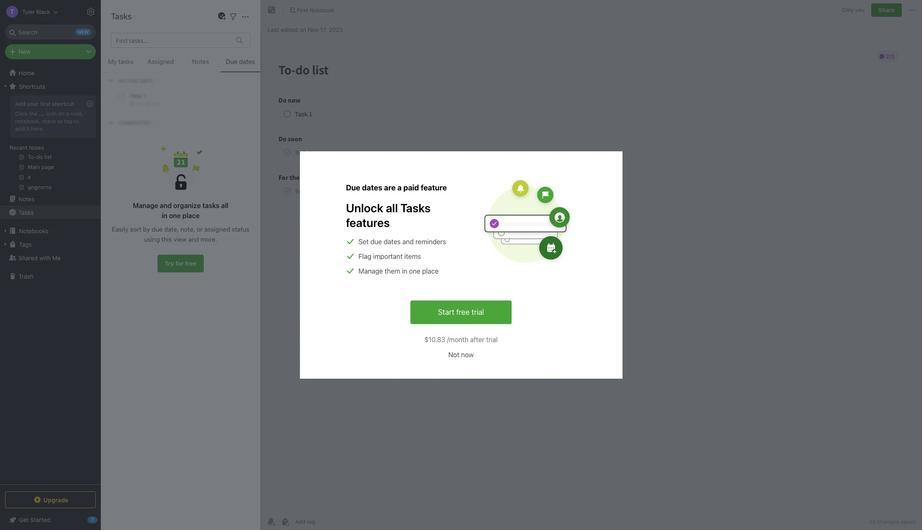 Task type: vqa. For each thing, say whether or not it's contained in the screenshot.
the top tab list
no



Task type: locate. For each thing, give the bounding box(es) containing it.
0 vertical spatial 4
[[111, 26, 115, 33]]

tree
[[0, 66, 101, 484]]

1 in from the left
[[364, 257, 369, 264]]

home
[[18, 69, 35, 76]]

recent
[[10, 144, 27, 151]]

1 vertical spatial note,
[[181, 225, 195, 233]]

dates for due dates are a paid feature
[[362, 183, 383, 192]]

a left few
[[112, 67, 115, 74]]

2 vertical spatial dates
[[384, 238, 401, 245]]

paid
[[404, 183, 419, 192]]

2 horizontal spatial tasks
[[401, 201, 431, 215]]

in right them
[[402, 267, 408, 275]]

0 horizontal spatial 4
[[111, 26, 115, 33]]

or up the more.
[[197, 225, 203, 233]]

0 vertical spatial now
[[121, 57, 132, 64]]

in left 1
[[364, 257, 369, 264]]

in 4 hours button
[[395, 255, 432, 266]]

in inside manage and organize tasks all in one place
[[162, 212, 167, 219]]

note, up view
[[181, 225, 195, 233]]

0 horizontal spatial due
[[152, 225, 163, 233]]

or inside easily sort by due date, note, or assigned status using this view and more.
[[197, 225, 203, 233]]

manage for manage and organize tasks all in one place
[[133, 202, 158, 209]]

1 horizontal spatial all
[[386, 201, 398, 215]]

1 horizontal spatial trial
[[486, 336, 498, 343]]

shortcuts button
[[0, 79, 100, 93]]

1 horizontal spatial in
[[402, 267, 408, 275]]

easily
[[112, 225, 128, 233]]

notes inside notes button
[[192, 58, 209, 65]]

0 vertical spatial or
[[57, 118, 63, 124]]

trash link
[[0, 269, 100, 283]]

nov inside note window element
[[308, 26, 319, 33]]

4 left hours at the left top
[[406, 257, 410, 264]]

0 horizontal spatial tasks
[[118, 58, 134, 65]]

0 horizontal spatial all
[[221, 202, 228, 209]]

1 horizontal spatial do
[[134, 57, 141, 64]]

17,
[[320, 26, 327, 33]]

on down shortcut
[[58, 110, 65, 117]]

on
[[300, 26, 306, 33], [58, 110, 65, 117]]

free right 'for'
[[185, 260, 197, 267]]

0 horizontal spatial trial
[[472, 308, 484, 316]]

free inside the start free trial button
[[457, 308, 470, 316]]

or for tag
[[57, 118, 63, 124]]

now right not
[[461, 351, 474, 359]]

place down organize
[[183, 212, 200, 219]]

upgrade
[[43, 496, 68, 503]]

saved
[[901, 518, 916, 525]]

dates
[[239, 58, 255, 65], [362, 183, 383, 192], [384, 238, 401, 245]]

more.
[[201, 235, 217, 243]]

0 horizontal spatial do
[[112, 57, 119, 64]]

the left ... at the left of page
[[29, 110, 37, 117]]

first notebook button
[[287, 4, 338, 16]]

0 vertical spatial in
[[162, 212, 167, 219]]

tasks down paid on the left
[[401, 201, 431, 215]]

hours
[[412, 257, 427, 264]]

do down to- on the left top of the page
[[112, 57, 119, 64]]

0 vertical spatial due
[[226, 58, 238, 65]]

manage inside manage and organize tasks all in one place
[[133, 202, 158, 209]]

tasks button
[[0, 206, 100, 219]]

1 vertical spatial place
[[422, 267, 439, 275]]

changes
[[878, 518, 899, 525]]

you
[[856, 6, 865, 13]]

dates inside button
[[239, 58, 255, 65]]

due right notes button
[[226, 58, 238, 65]]

1 horizontal spatial free
[[457, 308, 470, 316]]

0 horizontal spatial tasks
[[18, 209, 34, 216]]

notes down find tasks… text field
[[192, 58, 209, 65]]

in up the manage them in one place
[[400, 257, 405, 264]]

4 inside button
[[406, 257, 410, 264]]

0 horizontal spatial note,
[[71, 110, 83, 117]]

all down are
[[386, 201, 398, 215]]

0 vertical spatial dates
[[239, 58, 255, 65]]

1 vertical spatial one
[[409, 267, 421, 275]]

notes
[[119, 8, 142, 18], [192, 58, 209, 65], [29, 144, 44, 151], [18, 195, 35, 202]]

1 horizontal spatial one
[[409, 267, 421, 275]]

all
[[386, 201, 398, 215], [221, 202, 228, 209]]

Note Editor text field
[[261, 40, 923, 513]]

0 horizontal spatial due
[[226, 58, 238, 65]]

add a reminder image
[[266, 517, 276, 527]]

4 left the notes
[[111, 26, 115, 33]]

manage down 1
[[359, 267, 383, 275]]

tasks right organize
[[203, 202, 220, 209]]

0 vertical spatial ago
[[146, 67, 155, 74]]

a
[[112, 67, 115, 74], [66, 110, 69, 117], [398, 183, 402, 192]]

trial inside button
[[472, 308, 484, 316]]

a inside the note list element
[[112, 67, 115, 74]]

trial
[[472, 308, 484, 316], [486, 336, 498, 343]]

minutes
[[126, 67, 145, 74], [119, 125, 137, 131]]

add
[[15, 100, 26, 107]]

last
[[268, 26, 279, 33]]

unlock
[[346, 201, 384, 215]]

do
[[112, 57, 119, 64], [134, 57, 141, 64]]

by
[[143, 225, 150, 233]]

date,
[[164, 225, 179, 233]]

group
[[0, 93, 100, 195]]

in 4 hours
[[400, 257, 427, 264]]

1 vertical spatial now
[[461, 351, 474, 359]]

2 horizontal spatial a
[[398, 183, 402, 192]]

1 horizontal spatial nov
[[308, 26, 319, 33]]

0 vertical spatial due
[[152, 225, 163, 233]]

manage up by
[[133, 202, 158, 209]]

click
[[15, 110, 28, 117]]

tasks down do
[[118, 58, 134, 65]]

free right start
[[457, 308, 470, 316]]

notes
[[116, 26, 131, 33]]

1 horizontal spatial 4
[[406, 257, 410, 264]]

1 horizontal spatial dates
[[362, 183, 383, 192]]

do down list
[[134, 57, 141, 64]]

me
[[52, 254, 61, 261]]

tasks up 4 notes
[[111, 11, 132, 21]]

notes inside the note list element
[[119, 8, 142, 18]]

place inside manage and organize tasks all in one place
[[183, 212, 200, 219]]

1 vertical spatial the
[[29, 110, 37, 117]]

tasks inside tasks button
[[18, 209, 34, 216]]

tags button
[[0, 237, 100, 251]]

and right view
[[188, 235, 199, 243]]

expand notebooks image
[[2, 227, 9, 234]]

not now
[[449, 351, 474, 359]]

0 vertical spatial one
[[169, 212, 181, 219]]

0 vertical spatial trial
[[472, 308, 484, 316]]

1 horizontal spatial due
[[346, 183, 360, 192]]

minutes up 2/3
[[126, 67, 145, 74]]

0 horizontal spatial now
[[121, 57, 132, 64]]

try
[[165, 260, 174, 267]]

trial right after
[[486, 336, 498, 343]]

start free trial
[[438, 308, 484, 316]]

one up date,
[[169, 212, 181, 219]]

0 vertical spatial place
[[183, 212, 200, 219]]

on right the edited
[[300, 26, 306, 33]]

ago
[[146, 67, 155, 74], [139, 125, 148, 131]]

a right are
[[398, 183, 402, 192]]

reminders
[[416, 238, 446, 245]]

expand note image
[[267, 5, 277, 15]]

0 vertical spatial tasks
[[118, 58, 134, 65]]

notebook,
[[15, 118, 41, 124]]

stack
[[42, 118, 56, 124]]

0 horizontal spatial dates
[[239, 58, 255, 65]]

2 horizontal spatial dates
[[384, 238, 401, 245]]

0 horizontal spatial on
[[58, 110, 65, 117]]

1 vertical spatial on
[[58, 110, 65, 117]]

0 horizontal spatial the
[[29, 110, 37, 117]]

notes right recent
[[29, 144, 44, 151]]

them
[[385, 267, 400, 275]]

list
[[130, 48, 138, 55]]

1 vertical spatial in
[[402, 267, 408, 275]]

all inside manage and organize tasks all in one place
[[221, 202, 228, 209]]

my
[[108, 58, 117, 65]]

place down hours at the left top
[[422, 267, 439, 275]]

ago down soon
[[146, 67, 155, 74]]

ago down here at left top
[[139, 125, 148, 131]]

today button
[[360, 234, 385, 245]]

in for in 1 hour
[[364, 257, 369, 264]]

all up assigned
[[221, 202, 228, 209]]

nov left 14 on the top of page
[[112, 225, 121, 232]]

1 horizontal spatial in
[[400, 257, 405, 264]]

0 vertical spatial free
[[185, 260, 197, 267]]

due right by
[[152, 225, 163, 233]]

0 horizontal spatial and
[[160, 202, 172, 209]]

1 vertical spatial minutes
[[119, 125, 137, 131]]

in up date,
[[162, 212, 167, 219]]

or left tag
[[57, 118, 63, 124]]

0 horizontal spatial one
[[169, 212, 181, 219]]

future
[[179, 57, 195, 64]]

all
[[870, 518, 876, 525]]

0 vertical spatial note,
[[71, 110, 83, 117]]

minutes right 12
[[119, 125, 137, 131]]

1 horizontal spatial on
[[300, 26, 306, 33]]

1 horizontal spatial a
[[112, 67, 115, 74]]

note, up to
[[71, 110, 83, 117]]

unlock all tasks features
[[346, 201, 431, 229]]

due dates are a paid feature
[[346, 183, 447, 192]]

1 horizontal spatial note,
[[181, 225, 195, 233]]

in for in 4 hours
[[400, 257, 405, 264]]

0 horizontal spatial in
[[364, 257, 369, 264]]

1 horizontal spatial manage
[[359, 267, 383, 275]]

due right set
[[371, 238, 382, 245]]

icon
[[46, 110, 57, 117]]

or inside icon on a note, notebook, stack or tag to add it here.
[[57, 118, 63, 124]]

only you
[[843, 6, 865, 13]]

1 horizontal spatial and
[[188, 235, 199, 243]]

settings image
[[86, 7, 96, 17]]

only
[[843, 6, 854, 13]]

new task image
[[217, 11, 227, 21]]

on inside note window element
[[300, 26, 306, 33]]

icon on a note, notebook, stack or tag to add it here.
[[15, 110, 83, 132]]

and up items
[[403, 238, 414, 245]]

notes up tasks button
[[18, 195, 35, 202]]

1 vertical spatial nov
[[112, 225, 121, 232]]

due inside button
[[226, 58, 238, 65]]

the right for
[[168, 57, 177, 64]]

0 vertical spatial on
[[300, 26, 306, 33]]

2 in from the left
[[400, 257, 405, 264]]

trial up after
[[472, 308, 484, 316]]

and inside manage and organize tasks all in one place
[[160, 202, 172, 209]]

do
[[121, 48, 128, 55]]

2 vertical spatial a
[[398, 183, 402, 192]]

1 horizontal spatial or
[[197, 225, 203, 233]]

today
[[364, 236, 380, 243]]

and left organize
[[160, 202, 172, 209]]

0 horizontal spatial free
[[185, 260, 197, 267]]

Search text field
[[11, 24, 90, 40]]

upgrade button
[[5, 491, 96, 508]]

now down do
[[121, 57, 132, 64]]

add tag image
[[280, 517, 290, 527]]

shortcut
[[52, 100, 74, 107]]

0 horizontal spatial place
[[183, 212, 200, 219]]

1 vertical spatial or
[[197, 225, 203, 233]]

or
[[57, 118, 63, 124], [197, 225, 203, 233]]

due inside easily sort by due date, note, or assigned status using this view and more.
[[152, 225, 163, 233]]

few
[[116, 67, 125, 74]]

1 horizontal spatial tasks
[[203, 202, 220, 209]]

1 vertical spatial due
[[346, 183, 360, 192]]

None search field
[[11, 24, 90, 40]]

a up tag
[[66, 110, 69, 117]]

and inside easily sort by due date, note, or assigned status using this view and more.
[[188, 235, 199, 243]]

1 vertical spatial ago
[[139, 125, 148, 131]]

1 vertical spatial a
[[66, 110, 69, 117]]

last edited on nov 17, 2023
[[268, 26, 343, 33]]

a inside icon on a note, notebook, stack or tag to add it here.
[[66, 110, 69, 117]]

4
[[111, 26, 115, 33], [406, 257, 410, 264]]

0 vertical spatial a
[[112, 67, 115, 74]]

0 vertical spatial nov
[[308, 26, 319, 33]]

0 horizontal spatial or
[[57, 118, 63, 124]]

notes up the notes
[[119, 8, 142, 18]]

1 vertical spatial dates
[[362, 183, 383, 192]]

0 horizontal spatial manage
[[133, 202, 158, 209]]

1 vertical spatial manage
[[359, 267, 383, 275]]

1 horizontal spatial the
[[168, 57, 177, 64]]

flag
[[359, 253, 372, 260]]

0 horizontal spatial in
[[162, 212, 167, 219]]

0 vertical spatial manage
[[133, 202, 158, 209]]

now
[[121, 57, 132, 64], [461, 351, 474, 359]]

1 vertical spatial due
[[371, 238, 382, 245]]

1 vertical spatial tasks
[[203, 202, 220, 209]]

1 do from the left
[[112, 57, 119, 64]]

0 horizontal spatial a
[[66, 110, 69, 117]]

1 vertical spatial 4
[[406, 257, 410, 264]]

1 vertical spatial free
[[457, 308, 470, 316]]

due up unlock
[[346, 183, 360, 192]]

and
[[160, 202, 172, 209], [188, 235, 199, 243], [403, 238, 414, 245]]

nov left 17,
[[308, 26, 319, 33]]

0 horizontal spatial nov
[[112, 225, 121, 232]]

one down in 4 hours button
[[409, 267, 421, 275]]

0 vertical spatial the
[[168, 57, 177, 64]]

on inside icon on a note, notebook, stack or tag to add it here.
[[58, 110, 65, 117]]

tasks inside the unlock all tasks features
[[401, 201, 431, 215]]

tasks up notebooks on the top left of the page
[[18, 209, 34, 216]]

a
[[112, 107, 116, 115]]



Task type: describe. For each thing, give the bounding box(es) containing it.
1 horizontal spatial place
[[422, 267, 439, 275]]

to-do list do now do soon for the future
[[112, 48, 195, 64]]

2023
[[329, 26, 343, 33]]

not now link
[[449, 350, 474, 360]]

flag important items
[[359, 253, 421, 260]]

feature
[[421, 183, 447, 192]]

set due dates and reminders
[[359, 238, 446, 245]]

14
[[123, 225, 128, 232]]

all inside the unlock all tasks features
[[386, 201, 398, 215]]

to-
[[112, 48, 121, 55]]

manage for manage them in one place
[[359, 267, 383, 275]]

all changes saved
[[870, 518, 916, 525]]

due for due dates are a paid feature
[[346, 183, 360, 192]]

custom button
[[428, 234, 463, 245]]

home link
[[0, 66, 101, 79]]

tree containing home
[[0, 66, 101, 484]]

or for assigned
[[197, 225, 203, 233]]

nov inside the note list element
[[112, 225, 121, 232]]

in 1 hour
[[364, 257, 387, 264]]

new
[[18, 48, 31, 55]]

shared with me link
[[0, 251, 100, 264]]

status
[[232, 225, 250, 233]]

organize
[[173, 202, 201, 209]]

shared with me
[[18, 254, 61, 261]]

for
[[176, 260, 184, 267]]

first notebook
[[297, 7, 335, 13]]

the inside to-do list do now do soon for the future
[[168, 57, 177, 64]]

the inside group
[[29, 110, 37, 117]]

bit
[[131, 107, 138, 115]]

notebooks link
[[0, 224, 100, 237]]

important
[[373, 253, 403, 260]]

manage and organize tasks all in one place
[[133, 202, 228, 219]]

2 do from the left
[[134, 57, 141, 64]]

Find tasks… text field
[[113, 33, 231, 47]]

edited
[[281, 26, 298, 33]]

...
[[39, 110, 44, 117]]

your
[[27, 100, 39, 107]]

$10.83
[[425, 336, 446, 343]]

it
[[26, 125, 30, 132]]

note, inside easily sort by due date, note, or assigned status using this view and more.
[[181, 225, 195, 233]]

in 1 hour button
[[360, 255, 392, 266]]

group containing add your first shortcut
[[0, 93, 100, 195]]

main page
[[112, 99, 141, 106]]

now inside to-do list do now do soon for the future
[[121, 57, 132, 64]]

1 horizontal spatial now
[[461, 351, 474, 359]]

due dates button
[[221, 56, 261, 72]]

my tasks button
[[101, 56, 141, 72]]

my tasks
[[108, 58, 134, 65]]

assigned button
[[141, 56, 181, 72]]

start free trial button
[[410, 301, 512, 324]]

1 horizontal spatial due
[[371, 238, 382, 245]]

notes link
[[0, 192, 100, 206]]

page
[[127, 99, 141, 106]]

notebook
[[310, 7, 335, 13]]

tomorrow button
[[388, 234, 425, 245]]

features
[[346, 216, 390, 229]]

/month
[[447, 336, 469, 343]]

trash
[[18, 273, 34, 280]]

main
[[112, 99, 125, 106]]

tasks inside button
[[118, 58, 134, 65]]

using
[[144, 235, 160, 243]]

note window element
[[261, 0, 923, 530]]

items
[[405, 253, 421, 260]]

click the ...
[[15, 110, 44, 117]]

a little bit here
[[112, 107, 151, 115]]

2 horizontal spatial and
[[403, 238, 414, 245]]

hour
[[375, 257, 387, 264]]

tags
[[19, 241, 32, 248]]

free inside try for free button
[[185, 260, 197, 267]]

4 inside the note list element
[[111, 26, 115, 33]]

dates for due dates
[[239, 58, 255, 65]]

are
[[384, 183, 396, 192]]

here
[[139, 107, 151, 115]]

nov 14
[[112, 225, 128, 232]]

shortcuts
[[19, 83, 45, 90]]

custom
[[438, 236, 459, 243]]

notes inside notes link
[[18, 195, 35, 202]]

first
[[297, 7, 308, 13]]

little
[[117, 107, 129, 115]]

expand tags image
[[2, 241, 9, 248]]

1 vertical spatial trial
[[486, 336, 498, 343]]

4 notes
[[111, 26, 131, 33]]

one inside manage and organize tasks all in one place
[[169, 212, 181, 219]]

soon
[[143, 57, 156, 64]]

due for due dates
[[226, 58, 238, 65]]

1 horizontal spatial tasks
[[111, 11, 132, 21]]

try for free
[[165, 260, 197, 267]]

here.
[[31, 125, 44, 132]]

tomorrow
[[393, 236, 420, 243]]

tasks inside manage and organize tasks all in one place
[[203, 202, 220, 209]]

tag
[[64, 118, 72, 124]]

set
[[359, 238, 369, 245]]

recent notes
[[10, 144, 44, 151]]

note, inside icon on a note, notebook, stack or tag to add it here.
[[71, 110, 83, 117]]

notes inside group
[[29, 144, 44, 151]]

share button
[[872, 3, 902, 17]]

sort
[[130, 225, 141, 233]]

repeat
[[478, 236, 497, 243]]

add
[[15, 125, 25, 132]]

assigned
[[204, 225, 230, 233]]

shared
[[18, 254, 38, 261]]

0 vertical spatial minutes
[[126, 67, 145, 74]]

note list element
[[101, 0, 261, 530]]

this
[[161, 235, 172, 243]]



